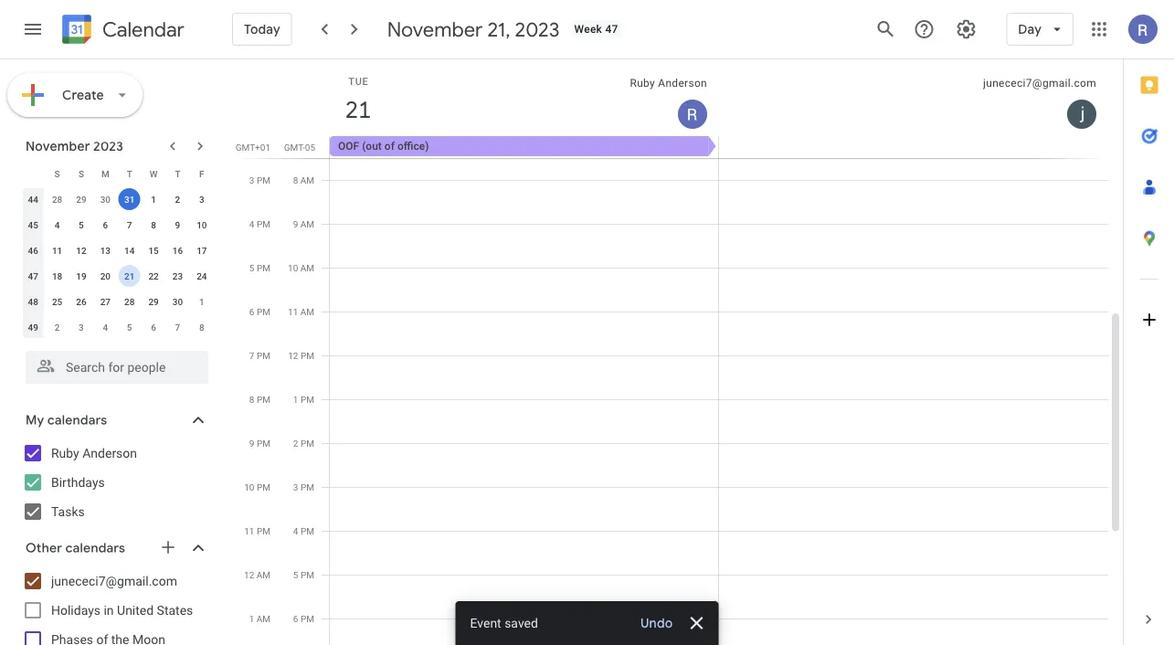 Task type: locate. For each thing, give the bounding box(es) containing it.
0 horizontal spatial t
[[127, 168, 132, 179]]

2 horizontal spatial 7
[[249, 350, 255, 361]]

december 4 element
[[94, 316, 116, 338]]

row
[[21, 161, 214, 187], [21, 187, 214, 212], [21, 212, 214, 238], [21, 238, 214, 263], [21, 263, 214, 289], [21, 289, 214, 314], [21, 314, 214, 340]]

other calendars button
[[4, 534, 227, 563]]

0 vertical spatial 28
[[52, 194, 62, 205]]

1 horizontal spatial 2
[[175, 194, 180, 205]]

29 right the october 28 element
[[76, 194, 87, 205]]

30 for 30 element
[[173, 296, 183, 307]]

ruby anderson inside the my calendars "list"
[[51, 446, 137, 461]]

gmt+01
[[236, 142, 271, 153]]

0 horizontal spatial anderson
[[82, 446, 137, 461]]

5 pm left 10 am
[[249, 262, 271, 273]]

junececi7@gmail.com inside '21' grid
[[984, 77, 1097, 90]]

3 right 10 pm
[[293, 482, 298, 493]]

47 left "18"
[[28, 271, 38, 282]]

2 horizontal spatial 10
[[288, 262, 298, 273]]

1 vertical spatial november
[[26, 138, 90, 155]]

17
[[197, 245, 207, 256]]

0 horizontal spatial 7
[[127, 219, 132, 230]]

main drawer image
[[22, 18, 44, 40]]

am for 8 am
[[301, 175, 314, 186]]

0 vertical spatial 3 pm
[[249, 175, 271, 186]]

ruby anderson
[[630, 77, 708, 90], [51, 446, 137, 461]]

november
[[387, 16, 483, 42], [26, 138, 90, 155]]

1
[[151, 194, 156, 205], [199, 296, 204, 307], [293, 394, 298, 405], [249, 613, 254, 624]]

23 element
[[167, 265, 189, 287]]

12 right 11 'element'
[[76, 245, 87, 256]]

s up the october 28 element
[[54, 168, 60, 179]]

10 for 10
[[197, 219, 207, 230]]

8
[[293, 175, 298, 186], [151, 219, 156, 230], [199, 322, 204, 333], [249, 394, 255, 405]]

1 horizontal spatial ruby
[[630, 77, 656, 90]]

10 pm
[[244, 482, 271, 493]]

0 vertical spatial 10
[[197, 219, 207, 230]]

11 inside 'element'
[[52, 245, 62, 256]]

2023 right 21,
[[515, 16, 560, 42]]

0 horizontal spatial 30
[[100, 194, 111, 205]]

0 vertical spatial anderson
[[659, 77, 708, 90]]

5 row from the top
[[21, 263, 214, 289]]

12 down 11 pm
[[244, 570, 254, 581]]

1 vertical spatial 30
[[173, 296, 183, 307]]

18
[[52, 271, 62, 282]]

15 element
[[143, 240, 165, 261]]

4 pm
[[249, 218, 271, 229], [293, 526, 314, 537]]

december 1 element
[[191, 291, 213, 313]]

1 horizontal spatial 7
[[175, 322, 180, 333]]

1 right 30 element
[[199, 296, 204, 307]]

21 down tue
[[344, 95, 370, 125]]

29 for 29 element on the left
[[148, 296, 159, 307]]

2 vertical spatial 11
[[244, 526, 255, 537]]

2 horizontal spatial 12
[[288, 350, 298, 361]]

day button
[[1007, 7, 1074, 51]]

1 vertical spatial ruby anderson
[[51, 446, 137, 461]]

16
[[173, 245, 183, 256]]

calendar element
[[59, 11, 185, 51]]

1 s from the left
[[54, 168, 60, 179]]

row containing 44
[[21, 187, 214, 212]]

pm left 2 pm
[[257, 438, 271, 449]]

0 horizontal spatial 9
[[175, 219, 180, 230]]

9 inside row
[[175, 219, 180, 230]]

0 horizontal spatial ruby
[[51, 446, 79, 461]]

5 left the december 6 element
[[127, 322, 132, 333]]

1 vertical spatial 10
[[288, 262, 298, 273]]

6 pm
[[249, 306, 271, 317], [293, 613, 314, 624]]

10 up 17
[[197, 219, 207, 230]]

30 element
[[167, 291, 189, 313]]

3 pm down 2 pm
[[293, 482, 314, 493]]

2 right 9 pm
[[293, 438, 298, 449]]

row group containing 44
[[21, 187, 214, 340]]

0 vertical spatial junececi7@gmail.com
[[984, 77, 1097, 90]]

4 right 11 pm
[[293, 526, 298, 537]]

3
[[249, 175, 255, 186], [199, 194, 204, 205], [79, 322, 84, 333], [293, 482, 298, 493]]

6 right the 1 am
[[293, 613, 298, 624]]

9
[[293, 218, 298, 229], [175, 219, 180, 230], [249, 438, 255, 449]]

am down "8 am"
[[301, 218, 314, 229]]

12 pm
[[288, 350, 314, 361]]

7 inside '21' grid
[[249, 350, 255, 361]]

47 right the 'week'
[[606, 23, 619, 36]]

tab list
[[1124, 59, 1175, 594]]

1 horizontal spatial s
[[79, 168, 84, 179]]

0 horizontal spatial s
[[54, 168, 60, 179]]

2023 up m
[[93, 138, 123, 155]]

1 vertical spatial 11
[[288, 306, 298, 317]]

0 vertical spatial ruby
[[630, 77, 656, 90]]

1 vertical spatial 3 pm
[[293, 482, 314, 493]]

1 vertical spatial 12
[[288, 350, 298, 361]]

13 element
[[94, 240, 116, 261]]

ruby anderson up birthdays
[[51, 446, 137, 461]]

undo button
[[633, 614, 681, 633]]

ruby inside 21 column header
[[630, 77, 656, 90]]

anderson
[[659, 77, 708, 90], [82, 446, 137, 461]]

anderson inside 21 column header
[[659, 77, 708, 90]]

9 up 10 pm
[[249, 438, 255, 449]]

11 up 12 am
[[244, 526, 255, 537]]

calendars down tasks
[[66, 540, 125, 557]]

1 horizontal spatial 12
[[244, 570, 254, 581]]

1 horizontal spatial 21
[[344, 95, 370, 125]]

1 horizontal spatial 28
[[124, 296, 135, 307]]

november 21, 2023
[[387, 16, 560, 42]]

0 vertical spatial ruby anderson
[[630, 77, 708, 90]]

row group
[[21, 187, 214, 340]]

7 up 8 pm
[[249, 350, 255, 361]]

0 horizontal spatial 47
[[28, 271, 38, 282]]

1 vertical spatial 28
[[124, 296, 135, 307]]

28 right 44
[[52, 194, 62, 205]]

am down the 05
[[301, 175, 314, 186]]

10 up 11 pm
[[244, 482, 255, 493]]

10
[[197, 219, 207, 230], [288, 262, 298, 273], [244, 482, 255, 493]]

46
[[28, 245, 38, 256]]

30 right 29 element on the left
[[173, 296, 183, 307]]

29 right 28 element
[[148, 296, 159, 307]]

1 horizontal spatial 4 pm
[[293, 526, 314, 537]]

1 pm
[[293, 394, 314, 405]]

december 8 element
[[191, 316, 213, 338]]

15
[[148, 245, 159, 256]]

junececi7@gmail.com down day dropdown button
[[984, 77, 1097, 90]]

0 vertical spatial 29
[[76, 194, 87, 205]]

my calendars list
[[4, 439, 227, 527]]

8 right december 7 element
[[199, 322, 204, 333]]

am for 11 am
[[301, 306, 314, 317]]

12 right 7 pm
[[288, 350, 298, 361]]

21 cell
[[117, 263, 142, 289]]

5 right 12 am
[[293, 570, 298, 581]]

2023
[[515, 16, 560, 42], [93, 138, 123, 155]]

october 29 element
[[70, 188, 92, 210]]

0 horizontal spatial 4 pm
[[249, 218, 271, 229]]

1 horizontal spatial 3 pm
[[293, 482, 314, 493]]

29
[[76, 194, 87, 205], [148, 296, 159, 307]]

12 inside row
[[76, 245, 87, 256]]

calendar
[[102, 17, 185, 43]]

1 vertical spatial junececi7@gmail.com
[[51, 574, 177, 589]]

20
[[100, 271, 111, 282]]

pm
[[257, 175, 271, 186], [257, 218, 271, 229], [257, 262, 271, 273], [257, 306, 271, 317], [257, 350, 271, 361], [301, 350, 314, 361], [257, 394, 271, 405], [301, 394, 314, 405], [257, 438, 271, 449], [301, 438, 314, 449], [257, 482, 271, 493], [301, 482, 314, 493], [257, 526, 271, 537], [301, 526, 314, 537], [301, 570, 314, 581], [301, 613, 314, 624]]

2 vertical spatial 7
[[249, 350, 255, 361]]

1 vertical spatial 6 pm
[[293, 613, 314, 624]]

1 vertical spatial 29
[[148, 296, 159, 307]]

pm right 12 am
[[301, 570, 314, 581]]

s left m
[[79, 168, 84, 179]]

14 element
[[119, 240, 141, 261]]

1 vertical spatial 2023
[[93, 138, 123, 155]]

5 pm
[[249, 262, 271, 273], [293, 570, 314, 581]]

1 horizontal spatial 5 pm
[[293, 570, 314, 581]]

1 horizontal spatial anderson
[[659, 77, 708, 90]]

am down 9 am
[[301, 262, 314, 273]]

1 for 1 pm
[[293, 394, 298, 405]]

ruby
[[630, 77, 656, 90], [51, 446, 79, 461]]

2 horizontal spatial 11
[[288, 306, 298, 317]]

create
[[62, 87, 104, 103]]

0 vertical spatial 30
[[100, 194, 111, 205]]

0 horizontal spatial 12
[[76, 245, 87, 256]]

6 pm right the 1 am
[[293, 613, 314, 624]]

tue
[[348, 75, 369, 87]]

1 horizontal spatial 11
[[244, 526, 255, 537]]

am down 12 am
[[257, 613, 271, 624]]

t
[[127, 168, 132, 179], [175, 168, 181, 179]]

0 vertical spatial 6 pm
[[249, 306, 271, 317]]

None search field
[[0, 344, 227, 384]]

27 element
[[94, 291, 116, 313]]

8 pm
[[249, 394, 271, 405]]

0 vertical spatial calendars
[[47, 412, 107, 429]]

1 row from the top
[[21, 161, 214, 187]]

0 horizontal spatial ruby anderson
[[51, 446, 137, 461]]

office)
[[398, 140, 429, 153]]

pm down "gmt+01"
[[257, 175, 271, 186]]

0 vertical spatial 2
[[175, 194, 180, 205]]

2 horizontal spatial 9
[[293, 218, 298, 229]]

5
[[79, 219, 84, 230], [249, 262, 255, 273], [127, 322, 132, 333], [293, 570, 298, 581]]

1 vertical spatial ruby
[[51, 446, 79, 461]]

31 cell
[[117, 187, 142, 212]]

holidays in united states
[[51, 603, 193, 618]]

7 left december 8 element
[[175, 322, 180, 333]]

0 horizontal spatial 6 pm
[[249, 306, 271, 317]]

pm right 11 pm
[[301, 526, 314, 537]]

5 inside december 5 element
[[127, 322, 132, 333]]

3 pm
[[249, 175, 271, 186], [293, 482, 314, 493]]

1 horizontal spatial junececi7@gmail.com
[[984, 77, 1097, 90]]

7 down 31 cell
[[127, 219, 132, 230]]

28
[[52, 194, 62, 205], [124, 296, 135, 307]]

5 pm right 12 am
[[293, 570, 314, 581]]

8 for december 8 element
[[199, 322, 204, 333]]

tuesday, november 21 element
[[337, 89, 379, 131]]

1 horizontal spatial 29
[[148, 296, 159, 307]]

t left w
[[127, 168, 132, 179]]

6 up 7 pm
[[249, 306, 255, 317]]

1 horizontal spatial 10
[[244, 482, 255, 493]]

8 for 8 pm
[[249, 394, 255, 405]]

6 up 13 element
[[103, 219, 108, 230]]

2 inside grid
[[293, 438, 298, 449]]

0 vertical spatial 4 pm
[[249, 218, 271, 229]]

calendars for other calendars
[[66, 540, 125, 557]]

7 for december 7 element
[[175, 322, 180, 333]]

9 up 10 am
[[293, 218, 298, 229]]

3 right december 2 element
[[79, 322, 84, 333]]

pm left 12 pm
[[257, 350, 271, 361]]

6 row from the top
[[21, 289, 214, 314]]

8 down gmt-
[[293, 175, 298, 186]]

21 grid
[[234, 59, 1124, 645]]

1 vertical spatial 2
[[55, 322, 60, 333]]

settings menu image
[[956, 18, 978, 40]]

0 horizontal spatial 11
[[52, 245, 62, 256]]

gmt-
[[284, 142, 305, 153]]

0 horizontal spatial 2
[[55, 322, 60, 333]]

1 horizontal spatial 30
[[173, 296, 183, 307]]

0 vertical spatial 12
[[76, 245, 87, 256]]

10 up 11 am
[[288, 262, 298, 273]]

22
[[148, 271, 159, 282]]

anderson down my calendars dropdown button
[[82, 446, 137, 461]]

0 horizontal spatial 5 pm
[[249, 262, 271, 273]]

0 horizontal spatial 29
[[76, 194, 87, 205]]

0 horizontal spatial 28
[[52, 194, 62, 205]]

2 vertical spatial 12
[[244, 570, 254, 581]]

1 horizontal spatial 47
[[606, 23, 619, 36]]

1 down 12 am
[[249, 613, 254, 624]]

(out
[[362, 140, 382, 153]]

30 right october 29 element
[[100, 194, 111, 205]]

1 vertical spatial 7
[[175, 322, 180, 333]]

am
[[301, 175, 314, 186], [301, 218, 314, 229], [301, 262, 314, 273], [301, 306, 314, 317], [257, 570, 271, 581], [257, 613, 271, 624]]

anderson up oof (out of office) row
[[659, 77, 708, 90]]

2
[[175, 194, 180, 205], [55, 322, 60, 333], [293, 438, 298, 449]]

2 left december 3 'element'
[[55, 322, 60, 333]]

row group inside november 2023 grid
[[21, 187, 214, 340]]

47 inside row
[[28, 271, 38, 282]]

s
[[54, 168, 60, 179], [79, 168, 84, 179]]

pm left 11 am
[[257, 306, 271, 317]]

3 down "gmt+01"
[[249, 175, 255, 186]]

0 horizontal spatial 10
[[197, 219, 207, 230]]

3 row from the top
[[21, 212, 214, 238]]

december 7 element
[[167, 316, 189, 338]]

0 horizontal spatial november
[[26, 138, 90, 155]]

1 horizontal spatial ruby anderson
[[630, 77, 708, 90]]

am up 12 pm
[[301, 306, 314, 317]]

november left 21,
[[387, 16, 483, 42]]

junececi7@gmail.com
[[984, 77, 1097, 90], [51, 574, 177, 589]]

4 row from the top
[[21, 238, 214, 263]]

2 horizontal spatial 2
[[293, 438, 298, 449]]

11
[[52, 245, 62, 256], [288, 306, 298, 317], [244, 526, 255, 537]]

28 for 28 element
[[124, 296, 135, 307]]

0 horizontal spatial junececi7@gmail.com
[[51, 574, 177, 589]]

4 pm left 9 am
[[249, 218, 271, 229]]

49
[[28, 322, 38, 333]]

0 vertical spatial 21
[[344, 95, 370, 125]]

am for 9 am
[[301, 218, 314, 229]]

2 right october 31, today element
[[175, 194, 180, 205]]

12
[[76, 245, 87, 256], [288, 350, 298, 361], [244, 570, 254, 581]]

0 vertical spatial november
[[387, 16, 483, 42]]

10 for 10 am
[[288, 262, 298, 273]]

0 vertical spatial 2023
[[515, 16, 560, 42]]

6 pm left 11 am
[[249, 306, 271, 317]]

1 vertical spatial 47
[[28, 271, 38, 282]]

8 down 7 pm
[[249, 394, 255, 405]]

2 row from the top
[[21, 187, 214, 212]]

7
[[127, 219, 132, 230], [175, 322, 180, 333], [249, 350, 255, 361]]

11 down 10 am
[[288, 306, 298, 317]]

21
[[344, 95, 370, 125], [124, 271, 135, 282]]

3 pm down "gmt+01"
[[249, 175, 271, 186]]

row containing 46
[[21, 238, 214, 263]]

10 inside november 2023 grid
[[197, 219, 207, 230]]

t right w
[[175, 168, 181, 179]]

1 horizontal spatial 9
[[249, 438, 255, 449]]

row containing 45
[[21, 212, 214, 238]]

4 pm right 11 pm
[[293, 526, 314, 537]]

16 element
[[167, 240, 189, 261]]

0 vertical spatial 47
[[606, 23, 619, 36]]

11 right "46"
[[52, 245, 62, 256]]

pm down 9 pm
[[257, 482, 271, 493]]

am up the 1 am
[[257, 570, 271, 581]]

1 vertical spatial 4 pm
[[293, 526, 314, 537]]

today
[[244, 21, 280, 37]]

add other calendars image
[[159, 538, 177, 557]]

1 horizontal spatial t
[[175, 168, 181, 179]]

calendar heading
[[99, 17, 185, 43]]

am for 12 am
[[257, 570, 271, 581]]

calendars right "my" on the bottom left
[[47, 412, 107, 429]]

21 right 20 element
[[124, 271, 135, 282]]

12 for 12
[[76, 245, 87, 256]]

november for november 2023
[[26, 138, 90, 155]]

other
[[26, 540, 62, 557]]

2 vertical spatial 10
[[244, 482, 255, 493]]

november 2023 grid
[[17, 161, 214, 340]]

0 horizontal spatial 21
[[124, 271, 135, 282]]

gmt-05
[[284, 142, 315, 153]]

1 vertical spatial 21
[[124, 271, 135, 282]]

other calendars list
[[4, 567, 227, 645]]

30 for the october 30 element
[[100, 194, 111, 205]]

row containing 48
[[21, 289, 214, 314]]

junececi7@gmail.com up in
[[51, 574, 177, 589]]

ruby anderson up oof (out of office) row
[[630, 77, 708, 90]]

1 right 8 pm
[[293, 394, 298, 405]]

0 vertical spatial 5 pm
[[249, 262, 271, 273]]

18 element
[[46, 265, 68, 287]]

21 inside "element"
[[124, 271, 135, 282]]

0 vertical spatial 11
[[52, 245, 62, 256]]

my calendars button
[[4, 406, 227, 435]]

9 left 10 element
[[175, 219, 180, 230]]

my
[[26, 412, 44, 429]]

47
[[606, 23, 619, 36], [28, 271, 38, 282]]

december 6 element
[[143, 316, 165, 338]]

calendars for my calendars
[[47, 412, 107, 429]]

november up the october 28 element
[[26, 138, 90, 155]]

4 right december 3 'element'
[[103, 322, 108, 333]]

7 row from the top
[[21, 314, 214, 340]]

2 vertical spatial 2
[[293, 438, 298, 449]]

28 right 27 element
[[124, 296, 135, 307]]

1 horizontal spatial november
[[387, 16, 483, 42]]

1 vertical spatial anderson
[[82, 446, 137, 461]]

junececi7@gmail.com inside other calendars list
[[51, 574, 177, 589]]

1 vertical spatial calendars
[[66, 540, 125, 557]]



Task type: describe. For each thing, give the bounding box(es) containing it.
0 horizontal spatial 2023
[[93, 138, 123, 155]]

8 up 15 "element"
[[151, 219, 156, 230]]

2 s from the left
[[79, 168, 84, 179]]

28 for the october 28 element
[[52, 194, 62, 205]]

w
[[150, 168, 158, 179]]

0 vertical spatial 7
[[127, 219, 132, 230]]

2 for 2 pm
[[293, 438, 298, 449]]

20 element
[[94, 265, 116, 287]]

21 element
[[119, 265, 141, 287]]

7 pm
[[249, 350, 271, 361]]

anderson inside the my calendars "list"
[[82, 446, 137, 461]]

of
[[385, 140, 395, 153]]

f
[[199, 168, 204, 179]]

24 element
[[191, 265, 213, 287]]

my calendars
[[26, 412, 107, 429]]

0 horizontal spatial 3 pm
[[249, 175, 271, 186]]

oof (out of office) button
[[330, 136, 719, 156]]

44
[[28, 194, 38, 205]]

november for november 21, 2023
[[387, 16, 483, 42]]

9 for 9 pm
[[249, 438, 255, 449]]

11 element
[[46, 240, 68, 261]]

22 element
[[143, 265, 165, 287]]

19 element
[[70, 265, 92, 287]]

row containing 49
[[21, 314, 214, 340]]

tue 21
[[344, 75, 370, 125]]

10 am
[[288, 262, 314, 273]]

row containing s
[[21, 161, 214, 187]]

11 for 11 pm
[[244, 526, 255, 537]]

4 right 45
[[55, 219, 60, 230]]

am for 1 am
[[257, 613, 271, 624]]

8 for 8 am
[[293, 175, 298, 186]]

2 for december 2 element
[[55, 322, 60, 333]]

birthdays
[[51, 475, 105, 490]]

1 horizontal spatial 6 pm
[[293, 613, 314, 624]]

november 2023
[[26, 138, 123, 155]]

Search for people text field
[[37, 351, 197, 384]]

9 for 9 am
[[293, 218, 298, 229]]

3 inside 'element'
[[79, 322, 84, 333]]

26
[[76, 296, 87, 307]]

pm left 1 pm
[[257, 394, 271, 405]]

8 am
[[293, 175, 314, 186]]

23
[[173, 271, 183, 282]]

1 horizontal spatial 2023
[[515, 16, 560, 42]]

3 up 10 element
[[199, 194, 204, 205]]

48
[[28, 296, 38, 307]]

10 for 10 pm
[[244, 482, 255, 493]]

9 am
[[293, 218, 314, 229]]

pm left 9 am
[[257, 218, 271, 229]]

1 for december 1 element
[[199, 296, 204, 307]]

pm down 2 pm
[[301, 482, 314, 493]]

pm right the 1 am
[[301, 613, 314, 624]]

states
[[157, 603, 193, 618]]

5 left 10 am
[[249, 262, 255, 273]]

create button
[[7, 73, 142, 117]]

pm down 1 pm
[[301, 438, 314, 449]]

6 right december 5 element
[[151, 322, 156, 333]]

12 for 12 am
[[244, 570, 254, 581]]

am for 10 am
[[301, 262, 314, 273]]

today button
[[232, 7, 292, 51]]

m
[[101, 168, 109, 179]]

december 5 element
[[119, 316, 141, 338]]

in
[[104, 603, 114, 618]]

45
[[28, 219, 38, 230]]

oof (out of office)
[[338, 140, 429, 153]]

pm up 1 pm
[[301, 350, 314, 361]]

week
[[575, 23, 603, 36]]

event
[[470, 616, 502, 631]]

oof (out of office) row
[[322, 136, 1124, 158]]

11 am
[[288, 306, 314, 317]]

10 element
[[191, 214, 213, 236]]

1 for 1 am
[[249, 613, 254, 624]]

holidays
[[51, 603, 101, 618]]

saved
[[505, 616, 538, 631]]

december 3 element
[[70, 316, 92, 338]]

14
[[124, 245, 135, 256]]

day
[[1019, 21, 1042, 37]]

28 element
[[119, 291, 141, 313]]

27
[[100, 296, 111, 307]]

13
[[100, 245, 111, 256]]

october 28 element
[[46, 188, 68, 210]]

5 down october 29 element
[[79, 219, 84, 230]]

29 element
[[143, 291, 165, 313]]

1 t from the left
[[127, 168, 132, 179]]

united
[[117, 603, 154, 618]]

26 element
[[70, 291, 92, 313]]

2 t from the left
[[175, 168, 181, 179]]

9 for 9
[[175, 219, 180, 230]]

19
[[76, 271, 87, 282]]

undo
[[641, 615, 673, 632]]

pm left 10 am
[[257, 262, 271, 273]]

24
[[197, 271, 207, 282]]

31
[[124, 194, 135, 205]]

12 am
[[244, 570, 271, 581]]

25 element
[[46, 291, 68, 313]]

october 31, today element
[[119, 188, 141, 210]]

12 element
[[70, 240, 92, 261]]

pm up 2 pm
[[301, 394, 314, 405]]

1 vertical spatial 5 pm
[[293, 570, 314, 581]]

4 right 10 element
[[249, 218, 255, 229]]

21 column header
[[330, 59, 719, 136]]

ruby anderson inside 21 column header
[[630, 77, 708, 90]]

row containing 47
[[21, 263, 214, 289]]

11 pm
[[244, 526, 271, 537]]

2 pm
[[293, 438, 314, 449]]

17 element
[[191, 240, 213, 261]]

oof
[[338, 140, 359, 153]]

29 for october 29 element
[[76, 194, 87, 205]]

1 right 31 cell
[[151, 194, 156, 205]]

october 30 element
[[94, 188, 116, 210]]

11 for 11
[[52, 245, 62, 256]]

ruby inside the my calendars "list"
[[51, 446, 79, 461]]

other calendars
[[26, 540, 125, 557]]

12 for 12 pm
[[288, 350, 298, 361]]

event saved
[[470, 616, 538, 631]]

05
[[305, 142, 315, 153]]

december 2 element
[[46, 316, 68, 338]]

21,
[[488, 16, 511, 42]]

21 inside column header
[[344, 95, 370, 125]]

7 for 7 pm
[[249, 350, 255, 361]]

11 for 11 am
[[288, 306, 298, 317]]

week 47
[[575, 23, 619, 36]]

pm down 10 pm
[[257, 526, 271, 537]]

1 am
[[249, 613, 271, 624]]

tasks
[[51, 504, 85, 519]]

9 pm
[[249, 438, 271, 449]]

25
[[52, 296, 62, 307]]



Task type: vqa. For each thing, say whether or not it's contained in the screenshot.


